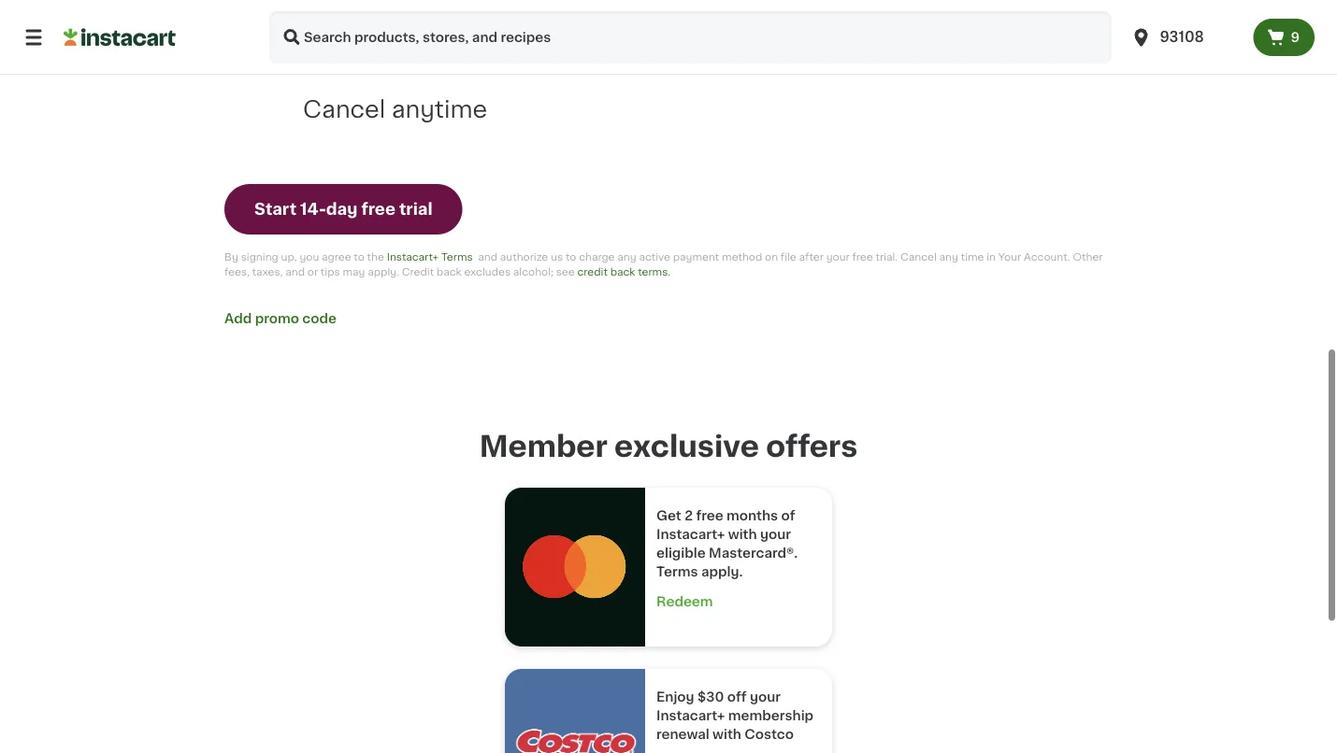 Task type: vqa. For each thing, say whether or not it's contained in the screenshot.
Credit back excludes alcohol; see credit back terms.
yes



Task type: describe. For each thing, give the bounding box(es) containing it.
2 back from the left
[[610, 267, 635, 277]]

1 any from the left
[[617, 252, 636, 262]]

apply. inside get 2 free months of instacart+ with your eligible mastercard®. terms apply.
[[701, 566, 743, 579]]

your inside get 2 free months of instacart+ with your eligible mastercard®. terms apply.
[[760, 528, 791, 541]]

with inside get 2 free months of instacart+ with your eligible mastercard®. terms apply.
[[728, 528, 757, 541]]

excludes
[[464, 267, 511, 277]]

cancel inside the and authorize us to charge any active payment method on file after your free trial. cancel any time in your account. other fees, taxes, and or tips may apply.
[[900, 252, 937, 262]]

by signing up, you agree to the instacart+ terms
[[224, 252, 473, 262]]

day
[[326, 201, 358, 217]]

active
[[639, 252, 670, 262]]

$30
[[698, 691, 724, 704]]

alcohol;
[[513, 267, 553, 277]]

the
[[367, 252, 384, 262]]

of
[[781, 510, 795, 523]]

on
[[765, 252, 778, 262]]

method
[[722, 252, 762, 262]]

free inside the and authorize us to charge any active payment method on file after your free trial. cancel any time in your account. other fees, taxes, and or tips may apply.
[[852, 252, 873, 262]]

other
[[1073, 252, 1103, 262]]

credit back terms. link
[[577, 267, 671, 277]]

may
[[343, 267, 365, 277]]

1 93108 button from the left
[[1119, 11, 1253, 64]]

2 any from the left
[[939, 252, 958, 262]]

terms.
[[638, 267, 671, 277]]

your inside the and authorize us to charge any active payment method on file after your free trial. cancel any time in your account. other fees, taxes, and or tips may apply.
[[826, 252, 850, 262]]

instacart logo image
[[64, 26, 176, 49]]

0 vertical spatial and
[[478, 252, 497, 262]]

up,
[[281, 252, 297, 262]]

get
[[656, 510, 681, 523]]

payment
[[673, 252, 719, 262]]

terms inside get 2 free months of instacart+ with your eligible mastercard®. terms apply.
[[656, 566, 698, 579]]

by
[[224, 252, 238, 262]]

you
[[300, 252, 319, 262]]

2 93108 button from the left
[[1130, 11, 1242, 64]]

start
[[254, 201, 297, 217]]

with inside enjoy $30 off your instacart+ membership renewal with costco
[[713, 728, 741, 742]]

get 2 free months of instacart+ with your eligible mastercard®. terms apply.
[[656, 510, 801, 579]]

mastercard®.
[[709, 547, 798, 560]]

offers
[[766, 432, 858, 461]]

code
[[302, 312, 337, 325]]

0 vertical spatial trial
[[453, 44, 500, 67]]

1 back from the left
[[437, 267, 462, 277]]

add promo code button
[[224, 309, 337, 328]]

and authorize us to charge any active payment method on file after your free trial. cancel any time in your account. other fees, taxes, and or tips may apply.
[[224, 252, 1106, 277]]

instacart+ terms link
[[387, 252, 473, 262]]

credit
[[402, 267, 434, 277]]

anytime
[[391, 97, 487, 120]]

instacart+ inside get 2 free months of instacart+ with your eligible mastercard®. terms apply.
[[656, 528, 725, 541]]

cancel anytime
[[303, 97, 487, 120]]

us
[[551, 252, 563, 262]]

to inside the and authorize us to charge any active payment method on file after your free trial. cancel any time in your account. other fees, taxes, and or tips may apply.
[[566, 252, 576, 262]]

authorize
[[500, 252, 548, 262]]

account.
[[1024, 252, 1070, 262]]



Task type: locate. For each thing, give the bounding box(es) containing it.
charge
[[579, 252, 615, 262]]

2 to from the left
[[566, 252, 576, 262]]

trial up the instacart+ terms link
[[399, 201, 433, 217]]

1 vertical spatial trial
[[399, 201, 433, 217]]

0 vertical spatial terms
[[441, 252, 473, 262]]

1 horizontal spatial apply.
[[701, 566, 743, 579]]

after
[[389, 44, 447, 67], [799, 252, 824, 262]]

2 vertical spatial your
[[750, 691, 781, 704]]

redeem
[[656, 596, 713, 609]]

exclusive
[[614, 432, 759, 461]]

back
[[437, 267, 462, 277], [610, 267, 635, 277]]

terms down "eligible"
[[656, 566, 698, 579]]

add
[[224, 312, 252, 325]]

to up may
[[354, 252, 364, 262]]

1 horizontal spatial after
[[799, 252, 824, 262]]

0 vertical spatial after
[[389, 44, 447, 67]]

signing
[[241, 252, 278, 262]]

1 vertical spatial free
[[852, 252, 873, 262]]

14-
[[300, 201, 326, 217]]

apply.
[[368, 267, 399, 277], [701, 566, 743, 579]]

trial.
[[876, 252, 898, 262]]

0 vertical spatial your
[[826, 252, 850, 262]]

months
[[727, 510, 778, 523]]

1 vertical spatial cancel
[[900, 252, 937, 262]]

with
[[728, 528, 757, 541], [713, 728, 741, 742]]

your left trial.
[[826, 252, 850, 262]]

0 vertical spatial instacart+
[[387, 252, 439, 262]]

apply. up redeem button
[[701, 566, 743, 579]]

agree
[[322, 252, 351, 262]]

0 horizontal spatial and
[[285, 267, 305, 277]]

cancel right trial.
[[900, 252, 937, 262]]

with down 'months'
[[728, 528, 757, 541]]

apply. inside the and authorize us to charge any active payment method on file after your free trial. cancel any time in your account. other fees, taxes, and or tips may apply.
[[368, 267, 399, 277]]

time
[[961, 252, 984, 262]]

0 vertical spatial cancel
[[303, 97, 386, 120]]

member exclusive offers
[[479, 432, 858, 461]]

enjoy
[[656, 691, 694, 704]]

tips
[[321, 267, 340, 277]]

after inside the and authorize us to charge any active payment method on file after your free trial. cancel any time in your account. other fees, taxes, and or tips may apply.
[[799, 252, 824, 262]]

free inside get 2 free months of instacart+ with your eligible mastercard®. terms apply.
[[696, 510, 723, 523]]

taxes,
[[252, 267, 283, 277]]

0 horizontal spatial any
[[617, 252, 636, 262]]

or
[[307, 267, 318, 277]]

free inside button
[[361, 201, 396, 217]]

$99/yr after trial
[[303, 44, 500, 67]]

1 vertical spatial instacart+
[[656, 528, 725, 541]]

1 to from the left
[[354, 252, 364, 262]]

fees,
[[224, 267, 250, 277]]

0 horizontal spatial trial
[[399, 201, 433, 217]]

in
[[987, 252, 996, 262]]

cancel
[[303, 97, 386, 120], [900, 252, 937, 262]]

1 horizontal spatial any
[[939, 252, 958, 262]]

promo
[[255, 312, 299, 325]]

costco
[[745, 728, 794, 742]]

free right 2 at the right of the page
[[696, 510, 723, 523]]

93108
[[1160, 30, 1204, 44]]

any left time
[[939, 252, 958, 262]]

None search field
[[269, 11, 1111, 64]]

renewal
[[656, 728, 709, 742]]

with down off
[[713, 728, 741, 742]]

and up excludes
[[478, 252, 497, 262]]

any up credit back terms. link
[[617, 252, 636, 262]]

your up membership
[[750, 691, 781, 704]]

0 horizontal spatial to
[[354, 252, 364, 262]]

0 horizontal spatial after
[[389, 44, 447, 67]]

your inside enjoy $30 off your instacart+ membership renewal with costco
[[750, 691, 781, 704]]

trial inside button
[[399, 201, 433, 217]]

your down 'of'
[[760, 528, 791, 541]]

2 vertical spatial free
[[696, 510, 723, 523]]

9 button
[[1253, 19, 1315, 56]]

93108 button
[[1119, 11, 1253, 64], [1130, 11, 1242, 64]]

and down up,
[[285, 267, 305, 277]]

2 horizontal spatial free
[[852, 252, 873, 262]]

free right day
[[361, 201, 396, 217]]

2
[[685, 510, 693, 523]]

start 14-day free trial
[[254, 201, 433, 217]]

your
[[826, 252, 850, 262], [760, 528, 791, 541], [750, 691, 781, 704]]

1 horizontal spatial trial
[[453, 44, 500, 67]]

0 vertical spatial free
[[361, 201, 396, 217]]

to
[[354, 252, 364, 262], [566, 252, 576, 262]]

credit
[[577, 267, 608, 277]]

instacart+ up "credit"
[[387, 252, 439, 262]]

enjoy $30 off your instacart+ membership renewal with costco
[[656, 691, 817, 742]]

1 horizontal spatial back
[[610, 267, 635, 277]]

1 vertical spatial terms
[[656, 566, 698, 579]]

credit back excludes alcohol; see credit back terms.
[[399, 267, 671, 277]]

1 vertical spatial your
[[760, 528, 791, 541]]

redeem button
[[656, 593, 821, 612]]

trial
[[453, 44, 500, 67], [399, 201, 433, 217]]

9
[[1291, 31, 1300, 44]]

Search field
[[269, 11, 1111, 64]]

after right file
[[799, 252, 824, 262]]

terms
[[441, 252, 473, 262], [656, 566, 698, 579]]

free
[[361, 201, 396, 217], [852, 252, 873, 262], [696, 510, 723, 523]]

instacart+ up 'renewal' at the bottom of the page
[[656, 710, 725, 723]]

0 horizontal spatial back
[[437, 267, 462, 277]]

apply. down the
[[368, 267, 399, 277]]

0 horizontal spatial cancel
[[303, 97, 386, 120]]

1 vertical spatial apply.
[[701, 566, 743, 579]]

1 vertical spatial after
[[799, 252, 824, 262]]

1 horizontal spatial to
[[566, 252, 576, 262]]

add promo code
[[224, 312, 337, 325]]

back down charge
[[610, 267, 635, 277]]

$99/yr
[[303, 44, 384, 67]]

after up anytime
[[389, 44, 447, 67]]

0 horizontal spatial apply.
[[368, 267, 399, 277]]

instacart+ inside enjoy $30 off your instacart+ membership renewal with costco
[[656, 710, 725, 723]]

member
[[479, 432, 608, 461]]

start 14-day free trial button
[[224, 184, 462, 234]]

2 vertical spatial instacart+
[[656, 710, 725, 723]]

instacart+
[[387, 252, 439, 262], [656, 528, 725, 541], [656, 710, 725, 723]]

0 horizontal spatial free
[[361, 201, 396, 217]]

see
[[556, 267, 575, 277]]

1 horizontal spatial and
[[478, 252, 497, 262]]

1 vertical spatial with
[[713, 728, 741, 742]]

1 horizontal spatial cancel
[[900, 252, 937, 262]]

terms up excludes
[[441, 252, 473, 262]]

cancel down $99/yr on the left top of page
[[303, 97, 386, 120]]

1 horizontal spatial free
[[696, 510, 723, 523]]

membership
[[728, 710, 814, 723]]

1 horizontal spatial terms
[[656, 566, 698, 579]]

any
[[617, 252, 636, 262], [939, 252, 958, 262]]

trial up anytime
[[453, 44, 500, 67]]

instacart+ down 2 at the right of the page
[[656, 528, 725, 541]]

0 vertical spatial apply.
[[368, 267, 399, 277]]

eligible
[[656, 547, 706, 560]]

0 vertical spatial with
[[728, 528, 757, 541]]

to right us
[[566, 252, 576, 262]]

0 horizontal spatial terms
[[441, 252, 473, 262]]

1 vertical spatial and
[[285, 267, 305, 277]]

off
[[727, 691, 747, 704]]

free left trial.
[[852, 252, 873, 262]]

your
[[998, 252, 1021, 262]]

back down the instacart+ terms link
[[437, 267, 462, 277]]

file
[[781, 252, 796, 262]]

and
[[478, 252, 497, 262], [285, 267, 305, 277]]



